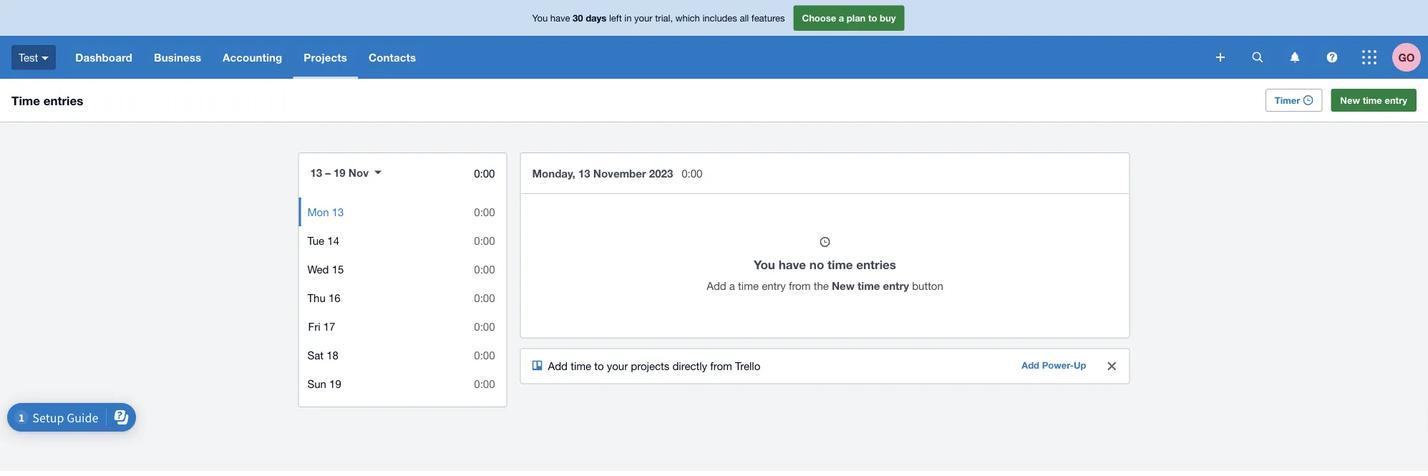 Task type: locate. For each thing, give the bounding box(es) containing it.
0 horizontal spatial have
[[550, 12, 570, 23]]

new
[[1341, 95, 1360, 106], [832, 280, 855, 292]]

0 horizontal spatial svg image
[[42, 56, 49, 60]]

a for add a time entry from the new time entry button
[[729, 280, 735, 292]]

0 vertical spatial to
[[868, 12, 877, 23]]

2 horizontal spatial add
[[1022, 360, 1040, 371]]

time entries
[[11, 93, 83, 107]]

1 horizontal spatial from
[[789, 280, 811, 292]]

have inside banner
[[550, 12, 570, 23]]

you have no time entries
[[754, 257, 896, 272]]

sun
[[308, 377, 326, 390]]

time
[[1363, 95, 1382, 106], [828, 257, 853, 272], [738, 280, 759, 292], [858, 280, 880, 292], [571, 360, 591, 372]]

entry left the the
[[762, 280, 786, 292]]

test
[[19, 51, 38, 64]]

19
[[334, 166, 346, 179], [329, 377, 341, 390]]

time inside button
[[1363, 95, 1382, 106]]

your left projects
[[607, 360, 628, 372]]

0 vertical spatial 19
[[334, 166, 346, 179]]

entries right time on the left of page
[[43, 93, 83, 107]]

entry left button
[[883, 280, 909, 292]]

fri 17
[[308, 320, 335, 333]]

add time to your projects directly from trello
[[548, 360, 761, 372]]

0 horizontal spatial add
[[548, 360, 568, 372]]

2 horizontal spatial 13
[[578, 167, 590, 180]]

add
[[707, 280, 726, 292], [548, 360, 568, 372], [1022, 360, 1040, 371]]

1 horizontal spatial have
[[779, 257, 806, 272]]

entry
[[1385, 95, 1408, 106], [762, 280, 786, 292], [883, 280, 909, 292]]

you inside banner
[[532, 12, 548, 23]]

entry down go
[[1385, 95, 1408, 106]]

1 horizontal spatial entries
[[856, 257, 896, 272]]

0 horizontal spatial svg image
[[1216, 53, 1225, 62]]

new right timer button
[[1341, 95, 1360, 106]]

1 vertical spatial you
[[754, 257, 775, 272]]

plan
[[847, 12, 866, 23]]

to inside banner
[[868, 12, 877, 23]]

1 horizontal spatial your
[[634, 12, 653, 23]]

from inside the add a time entry from the new time entry button
[[789, 280, 811, 292]]

wed
[[308, 263, 329, 275]]

2 horizontal spatial entry
[[1385, 95, 1408, 106]]

1 horizontal spatial entry
[[883, 280, 909, 292]]

add power-up
[[1022, 360, 1086, 371]]

timer button
[[1266, 89, 1323, 112]]

sat 18
[[308, 349, 339, 361]]

accounting
[[223, 51, 282, 64]]

1 vertical spatial have
[[779, 257, 806, 272]]

includes
[[703, 12, 737, 23]]

1 vertical spatial to
[[594, 360, 604, 372]]

buy
[[880, 12, 896, 23]]

from left trello
[[710, 360, 732, 372]]

entries
[[43, 93, 83, 107], [856, 257, 896, 272]]

have for no
[[779, 257, 806, 272]]

0:00
[[474, 167, 495, 179], [682, 167, 703, 179], [474, 205, 495, 218], [474, 234, 495, 247], [474, 263, 495, 275], [474, 291, 495, 304], [474, 320, 495, 333], [474, 349, 495, 361], [474, 377, 495, 390]]

0 horizontal spatial you
[[532, 12, 548, 23]]

have left no
[[779, 257, 806, 272]]

have for 30
[[550, 12, 570, 23]]

add for from
[[548, 360, 568, 372]]

from
[[789, 280, 811, 292], [710, 360, 732, 372]]

a
[[839, 12, 844, 23], [729, 280, 735, 292]]

0 horizontal spatial new
[[832, 280, 855, 292]]

0 vertical spatial new
[[1341, 95, 1360, 106]]

add a time entry from the new time entry button
[[707, 280, 944, 292]]

1 horizontal spatial a
[[839, 12, 844, 23]]

to left projects
[[594, 360, 604, 372]]

new inside button
[[1341, 95, 1360, 106]]

directly
[[673, 360, 707, 372]]

0 horizontal spatial entries
[[43, 93, 83, 107]]

0 horizontal spatial from
[[710, 360, 732, 372]]

to left buy
[[868, 12, 877, 23]]

nov
[[349, 166, 369, 179]]

0 horizontal spatial entry
[[762, 280, 786, 292]]

up
[[1074, 360, 1086, 371]]

19 right sun
[[329, 377, 341, 390]]

you
[[532, 12, 548, 23], [754, 257, 775, 272]]

a inside banner
[[839, 12, 844, 23]]

13 left –
[[310, 166, 322, 179]]

0 vertical spatial your
[[634, 12, 653, 23]]

entries up the add a time entry from the new time entry button
[[856, 257, 896, 272]]

sun 19
[[308, 377, 341, 390]]

1 vertical spatial from
[[710, 360, 732, 372]]

add inside the add a time entry from the new time entry button
[[707, 280, 726, 292]]

0 horizontal spatial 13
[[310, 166, 322, 179]]

1 horizontal spatial 13
[[332, 205, 344, 218]]

0 vertical spatial from
[[789, 280, 811, 292]]

svg image
[[1362, 50, 1377, 64], [1291, 52, 1300, 63], [1216, 53, 1225, 62]]

13
[[310, 166, 322, 179], [578, 167, 590, 180], [332, 205, 344, 218]]

monday, 13 november 2023
[[532, 167, 673, 180]]

0 horizontal spatial your
[[607, 360, 628, 372]]

your
[[634, 12, 653, 23], [607, 360, 628, 372]]

navigation containing dashboard
[[65, 36, 1206, 79]]

1 horizontal spatial you
[[754, 257, 775, 272]]

1 horizontal spatial add
[[707, 280, 726, 292]]

1 horizontal spatial to
[[868, 12, 877, 23]]

you left 30
[[532, 12, 548, 23]]

you left no
[[754, 257, 775, 272]]

new right the the
[[832, 280, 855, 292]]

13 right 'monday,'
[[578, 167, 590, 180]]

1 vertical spatial a
[[729, 280, 735, 292]]

time
[[11, 93, 40, 107]]

left
[[609, 12, 622, 23]]

2 horizontal spatial svg image
[[1362, 50, 1377, 64]]

your inside banner
[[634, 12, 653, 23]]

1 vertical spatial new
[[832, 280, 855, 292]]

1 horizontal spatial new
[[1341, 95, 1360, 106]]

navigation
[[65, 36, 1206, 79]]

banner
[[0, 0, 1428, 79]]

0 vertical spatial you
[[532, 12, 548, 23]]

0 horizontal spatial a
[[729, 280, 735, 292]]

have left 30
[[550, 12, 570, 23]]

13 right "mon"
[[332, 205, 344, 218]]

from left the the
[[789, 280, 811, 292]]

to
[[868, 12, 877, 23], [594, 360, 604, 372]]

projects
[[631, 360, 670, 372]]

have
[[550, 12, 570, 23], [779, 257, 806, 272]]

0 vertical spatial a
[[839, 12, 844, 23]]

time inside the add a time entry from the new time entry button
[[738, 280, 759, 292]]

svg image
[[1253, 52, 1263, 63], [1327, 52, 1338, 63], [42, 56, 49, 60]]

dashboard
[[75, 51, 132, 64]]

banner containing dashboard
[[0, 0, 1428, 79]]

your right in
[[634, 12, 653, 23]]

add for new
[[707, 280, 726, 292]]

you have 30 days left in your trial, which includes all features
[[532, 12, 785, 23]]

30
[[573, 12, 583, 23]]

0 vertical spatial have
[[550, 12, 570, 23]]

trial,
[[655, 12, 673, 23]]

13 inside 13 – 19 nov popup button
[[310, 166, 322, 179]]

19 right –
[[334, 166, 346, 179]]

a inside the add a time entry from the new time entry button
[[729, 280, 735, 292]]

all
[[740, 12, 749, 23]]

2023
[[649, 167, 673, 180]]

thu
[[308, 291, 326, 304]]



Task type: vqa. For each thing, say whether or not it's contained in the screenshot.
the left Details
no



Task type: describe. For each thing, give the bounding box(es) containing it.
power-
[[1042, 360, 1074, 371]]

accounting button
[[212, 36, 293, 79]]

a for choose a plan to buy
[[839, 12, 844, 23]]

dashboard link
[[65, 36, 143, 79]]

13 for monday, 13 november 2023
[[578, 167, 590, 180]]

which
[[676, 12, 700, 23]]

1 vertical spatial your
[[607, 360, 628, 372]]

thu 16
[[308, 291, 341, 304]]

business
[[154, 51, 201, 64]]

mon
[[308, 205, 329, 218]]

the
[[814, 280, 829, 292]]

choose
[[802, 12, 836, 23]]

features
[[752, 12, 785, 23]]

18
[[327, 349, 339, 361]]

you for you have no time entries
[[754, 257, 775, 272]]

tue
[[308, 234, 324, 247]]

no
[[810, 257, 824, 272]]

svg image inside test popup button
[[42, 56, 49, 60]]

november
[[593, 167, 646, 180]]

15
[[332, 263, 344, 275]]

days
[[586, 12, 607, 23]]

mon 13
[[308, 205, 344, 218]]

contacts button
[[358, 36, 427, 79]]

timer
[[1275, 95, 1300, 106]]

13 for mon 13
[[332, 205, 344, 218]]

navigation inside banner
[[65, 36, 1206, 79]]

fri
[[308, 320, 320, 333]]

entry inside new time entry button
[[1385, 95, 1408, 106]]

1 horizontal spatial svg image
[[1253, 52, 1263, 63]]

clear button
[[1098, 352, 1127, 381]]

tue 14
[[308, 234, 339, 247]]

entry inside the add a time entry from the new time entry button
[[762, 280, 786, 292]]

13 – 19 nov
[[310, 166, 369, 179]]

1 vertical spatial entries
[[856, 257, 896, 272]]

14
[[327, 234, 339, 247]]

0 vertical spatial entries
[[43, 93, 83, 107]]

go button
[[1393, 36, 1428, 79]]

2 horizontal spatial svg image
[[1327, 52, 1338, 63]]

test button
[[0, 36, 65, 79]]

business button
[[143, 36, 212, 79]]

go
[[1399, 51, 1415, 64]]

choose a plan to buy
[[802, 12, 896, 23]]

contacts
[[369, 51, 416, 64]]

button
[[912, 280, 944, 292]]

in
[[625, 12, 632, 23]]

1 horizontal spatial svg image
[[1291, 52, 1300, 63]]

add power-up link
[[1013, 355, 1095, 378]]

trello
[[735, 360, 761, 372]]

17
[[323, 320, 335, 333]]

0 horizontal spatial to
[[594, 360, 604, 372]]

new time entry
[[1341, 95, 1408, 106]]

1 vertical spatial 19
[[329, 377, 341, 390]]

clear image
[[1108, 362, 1117, 371]]

13 – 19 nov button
[[299, 156, 393, 189]]

sat
[[308, 349, 324, 361]]

you for you have 30 days left in your trial, which includes all features
[[532, 12, 548, 23]]

19 inside popup button
[[334, 166, 346, 179]]

–
[[325, 166, 331, 179]]

16
[[329, 291, 341, 304]]

new time entry button
[[1331, 89, 1417, 112]]

wed 15
[[308, 263, 344, 275]]

monday,
[[532, 167, 575, 180]]

projects button
[[293, 36, 358, 79]]

projects
[[304, 51, 347, 64]]



